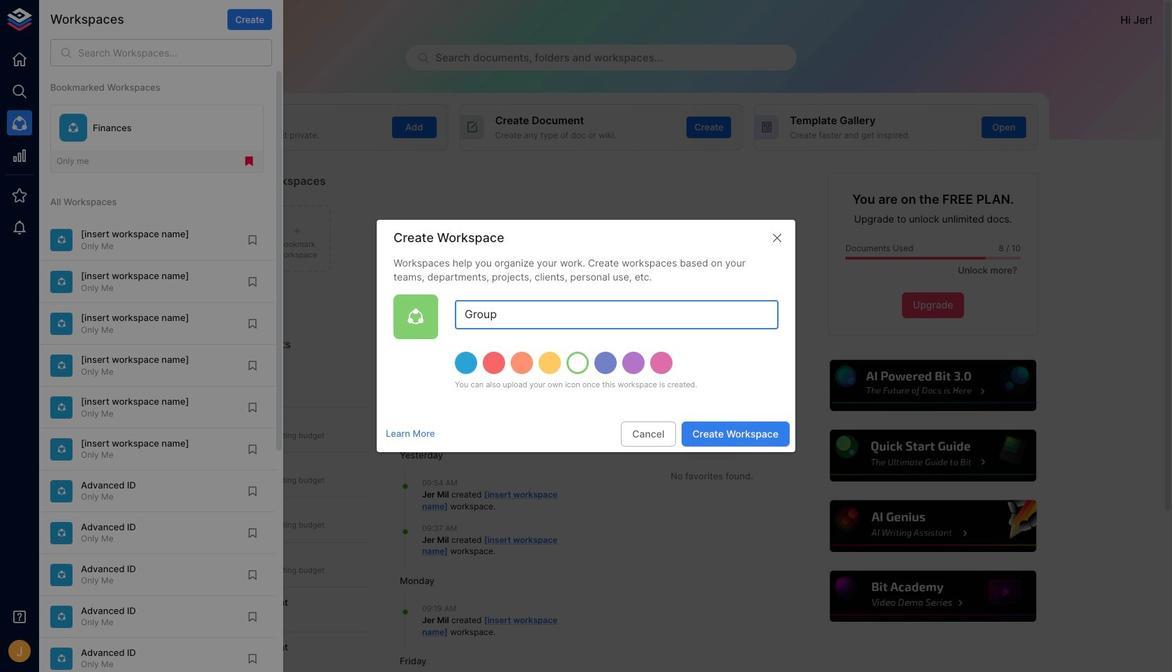 Task type: vqa. For each thing, say whether or not it's contained in the screenshot.
"Workspace notes are visible to all members and guests." text box
no



Task type: locate. For each thing, give the bounding box(es) containing it.
2 vertical spatial bookmark image
[[246, 443, 259, 456]]

help image
[[829, 358, 1039, 413], [829, 428, 1039, 484], [829, 499, 1039, 554], [829, 569, 1039, 624]]

3 bookmark image from the top
[[246, 401, 259, 414]]

1 vertical spatial bookmark image
[[246, 359, 259, 372]]

7 bookmark image from the top
[[246, 611, 259, 623]]

3 help image from the top
[[829, 499, 1039, 554]]

bookmark image
[[246, 234, 259, 246], [246, 317, 259, 330], [246, 401, 259, 414], [246, 485, 259, 497], [246, 527, 259, 539], [246, 569, 259, 581], [246, 611, 259, 623], [246, 652, 259, 665]]

8 bookmark image from the top
[[246, 652, 259, 665]]

4 help image from the top
[[829, 569, 1039, 624]]

0 vertical spatial bookmark image
[[246, 276, 259, 288]]

5 bookmark image from the top
[[246, 527, 259, 539]]

bookmark image
[[246, 276, 259, 288], [246, 359, 259, 372], [246, 443, 259, 456]]

1 bookmark image from the top
[[246, 276, 259, 288]]

2 bookmark image from the top
[[246, 317, 259, 330]]

Search Workspaces... text field
[[78, 39, 272, 66]]

dialog
[[377, 220, 796, 452]]

remove bookmark image
[[243, 155, 255, 168]]



Task type: describe. For each thing, give the bounding box(es) containing it.
1 help image from the top
[[829, 358, 1039, 413]]

2 bookmark image from the top
[[246, 359, 259, 372]]

4 bookmark image from the top
[[246, 485, 259, 497]]

6 bookmark image from the top
[[246, 569, 259, 581]]

3 bookmark image from the top
[[246, 443, 259, 456]]

2 help image from the top
[[829, 428, 1039, 484]]

1 bookmark image from the top
[[246, 234, 259, 246]]

Marketing Team, Project X, Personal, etc. text field
[[455, 300, 779, 330]]



